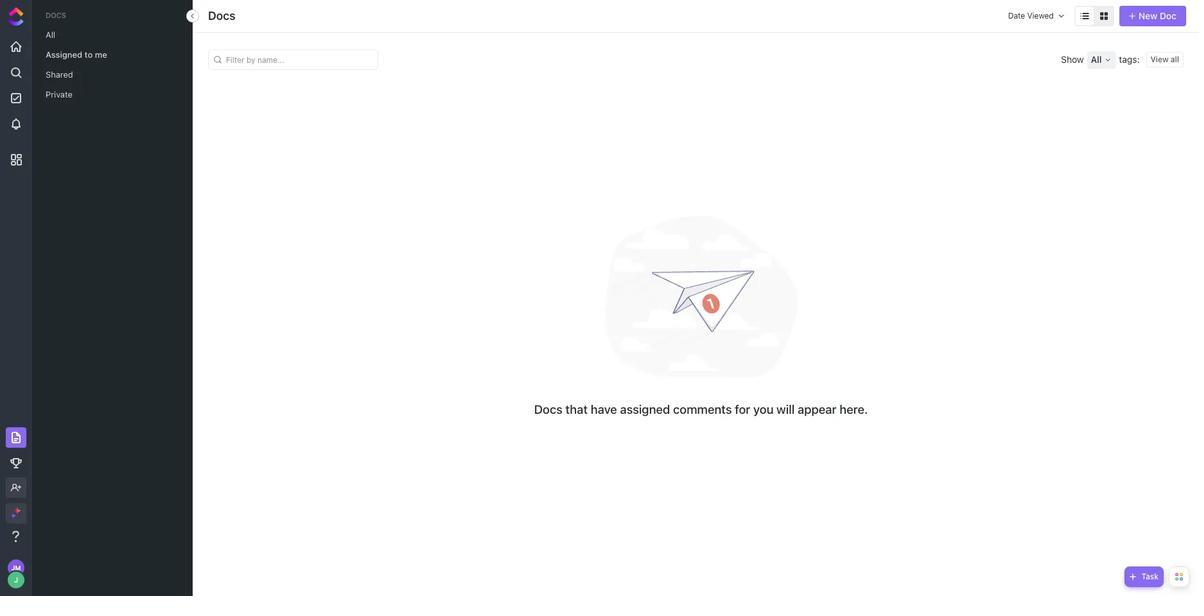 Task type: vqa. For each thing, say whether or not it's contained in the screenshot.
docs
yes



Task type: locate. For each thing, give the bounding box(es) containing it.
view all button
[[1146, 52, 1184, 67]]

private
[[46, 89, 73, 100]]

date
[[1008, 11, 1025, 21]]

Filter by name... text field
[[215, 50, 374, 69]]

0 vertical spatial all
[[46, 30, 55, 40]]

shared
[[46, 69, 73, 80]]

tags :
[[1119, 54, 1140, 65]]

viewed
[[1028, 11, 1054, 21]]

sparkle svg 1 image
[[14, 508, 21, 515]]

date viewed
[[1008, 11, 1054, 21]]

appear
[[798, 403, 837, 417]]

to
[[85, 49, 93, 60]]

jm j
[[11, 565, 21, 585]]

all
[[46, 30, 55, 40], [1091, 54, 1102, 65]]

:
[[1137, 54, 1140, 65]]

all up the assigned
[[46, 30, 55, 40]]

docs
[[208, 9, 236, 22], [46, 11, 66, 19], [534, 403, 563, 417]]

date viewed button
[[998, 6, 1069, 26]]

for
[[735, 403, 751, 417]]

1 vertical spatial all
[[1091, 54, 1102, 65]]

show
[[1061, 54, 1084, 65]]

1 horizontal spatial all
[[1091, 54, 1102, 65]]

all right show at the right
[[1091, 54, 1102, 65]]

comments
[[673, 403, 732, 417]]

j
[[14, 576, 18, 585]]

2 horizontal spatial docs
[[534, 403, 563, 417]]

all button
[[1087, 51, 1116, 68]]

new
[[1139, 10, 1158, 21]]



Task type: describe. For each thing, give the bounding box(es) containing it.
me
[[95, 49, 107, 60]]

new doc
[[1139, 10, 1177, 21]]

that
[[566, 403, 588, 417]]

view all
[[1151, 55, 1179, 64]]

1 horizontal spatial docs
[[208, 9, 236, 22]]

tags
[[1119, 54, 1137, 65]]

all
[[1171, 55, 1179, 64]]

jm
[[11, 565, 21, 572]]

task
[[1142, 572, 1159, 582]]

have
[[591, 403, 617, 417]]

0 horizontal spatial all
[[46, 30, 55, 40]]

assigned to me
[[46, 49, 107, 60]]

here.
[[840, 403, 868, 417]]

assigned
[[46, 49, 82, 60]]

doc
[[1160, 10, 1177, 21]]

all inside all dropdown button
[[1091, 54, 1102, 65]]

you
[[754, 403, 774, 417]]

sparkle svg 2 image
[[10, 514, 15, 519]]

docs that have assigned comments for you will appear here.
[[534, 403, 868, 417]]

view
[[1151, 55, 1169, 64]]

will
[[777, 403, 795, 417]]

0 horizontal spatial docs
[[46, 11, 66, 19]]

assigned
[[620, 403, 670, 417]]



